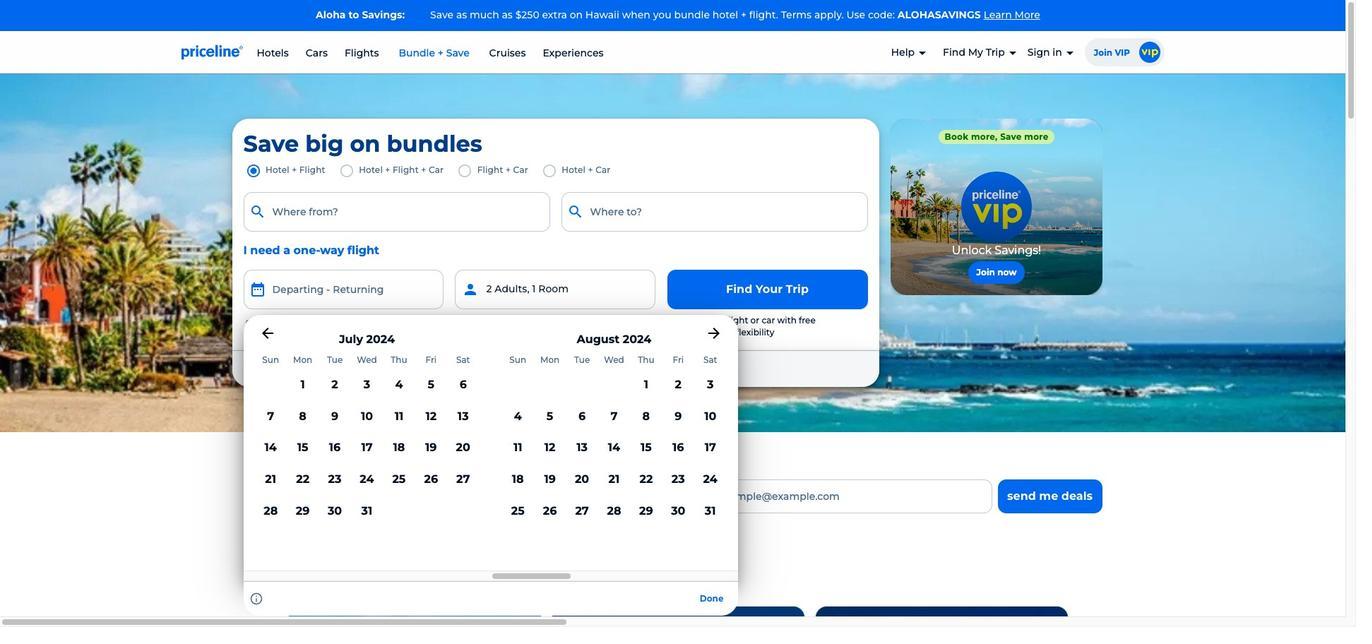 Task type: describe. For each thing, give the bounding box(es) containing it.
0 horizontal spatial 11
[[395, 410, 404, 423]]

wed for july
[[357, 355, 377, 366]]

1 24 button from the left
[[351, 464, 383, 496]]

cancellation
[[667, 327, 720, 338]]

0 vertical spatial you
[[653, 8, 672, 21]]

stay
[[413, 319, 432, 330]]

much
[[470, 8, 499, 21]]

hotel,
[[699, 315, 723, 326]]

tue for august
[[574, 355, 590, 366]]

terms
[[781, 8, 812, 21]]

1 vertical spatial to
[[441, 362, 452, 375]]

1 vertical spatial deals
[[555, 561, 618, 589]]

0 vertical spatial 25
[[392, 473, 406, 486]]

my
[[969, 46, 984, 59]]

save big on bundles
[[243, 130, 482, 157]]

your
[[561, 362, 583, 375]]

miss
[[314, 561, 369, 589]]

flights link
[[345, 46, 379, 59]]

coupons
[[484, 479, 549, 496]]

flexibility
[[736, 327, 775, 338]]

$250
[[516, 8, 540, 21]]

help
[[892, 46, 915, 59]]

14 for second the 14 button from the right
[[265, 441, 277, 455]]

savings:
[[362, 8, 405, 21]]

hotel + flight
[[266, 164, 326, 175]]

car for hotel + car
[[596, 164, 611, 175]]

2 9 button from the left
[[663, 401, 695, 433]]

4 for the leftmost 4 button
[[395, 378, 403, 391]]

0 vertical spatial 20
[[456, 441, 471, 455]]

0 horizontal spatial a
[[283, 244, 290, 257]]

9 for 1st 9 button
[[331, 410, 339, 423]]

send me deals
[[1008, 490, 1093, 503]]

7 for 2nd the 7 button
[[611, 410, 618, 423]]

hotel for hotel + flight + car
[[359, 164, 383, 175]]

2 as from the left
[[502, 8, 513, 21]]

2 17 button from the left
[[695, 433, 727, 464]]

join
[[1094, 47, 1113, 58]]

of
[[385, 319, 394, 330]]

experiences
[[543, 46, 604, 59]]

1 horizontal spatial 11 button
[[502, 433, 534, 464]]

1 for first 1 button from right
[[644, 378, 649, 391]]

1 as from the left
[[456, 8, 467, 21]]

trip for find my trip
[[986, 46, 1005, 59]]

big
[[305, 130, 344, 157]]

send me deals button
[[998, 480, 1103, 514]]

16 for 1st 16 "button" from the right
[[673, 441, 684, 455]]

flight for hotel + flight
[[299, 164, 326, 175]]

2 29 button from the left
[[630, 496, 663, 528]]

1 23 button from the left
[[319, 464, 351, 496]]

8 for first 8 button from the right
[[643, 410, 650, 423]]

book
[[667, 315, 690, 326]]

traveler selection text field
[[455, 270, 656, 309]]

book
[[533, 362, 558, 375]]

1 3 from the left
[[364, 378, 370, 391]]

31 for 1st 31 button from the right
[[705, 505, 716, 518]]

free
[[799, 315, 816, 326]]

flight for hotel + flight + car
[[393, 164, 419, 175]]

i need a one-way flight
[[243, 244, 380, 257]]

2 2 button from the left
[[663, 369, 695, 401]]

0 vertical spatial exclusive
[[329, 479, 397, 496]]

1 for 2nd 1 button from the right
[[301, 378, 305, 391]]

0 vertical spatial on
[[570, 8, 583, 21]]

1 vertical spatial exclusive
[[243, 501, 296, 515]]

join vip
[[1094, 47, 1131, 58]]

a inside book a hotel, flight or car with free cancellation for flexibility
[[692, 315, 697, 326]]

22 for 2nd the 22 button from right
[[296, 473, 310, 486]]

apply.
[[815, 8, 844, 21]]

flight.
[[750, 8, 779, 21]]

0 vertical spatial 13
[[458, 410, 469, 423]]

12 for 12 "button" to the right
[[545, 441, 556, 455]]

priceline.com home image
[[181, 44, 243, 60]]

1 vertical spatial 25
[[511, 505, 525, 518]]

0 horizontal spatial 5 button
[[415, 369, 447, 401]]

join vip link
[[1085, 38, 1169, 66]]

0 horizontal spatial 25 button
[[383, 464, 415, 496]]

+ for flight + car
[[506, 164, 511, 175]]

2 17 from the left
[[705, 441, 716, 455]]

your
[[756, 283, 783, 296]]

my
[[396, 319, 410, 330]]

bundle + save link
[[396, 46, 472, 59]]

trip for find your trip
[[786, 283, 809, 296]]

0 vertical spatial 18
[[393, 441, 405, 455]]

14 for first the 14 button from the right
[[608, 441, 621, 455]]

help button
[[892, 34, 926, 71]]

1 horizontal spatial 13 button
[[566, 433, 598, 464]]

1 horizontal spatial 26 button
[[534, 496, 566, 528]]

+ for hotel + flight + car
[[385, 164, 390, 175]]

cars link
[[306, 46, 328, 59]]

12 for leftmost 12 "button"
[[426, 410, 437, 423]]

1 horizontal spatial 5 button
[[534, 401, 566, 433]]

thu for july 2024
[[391, 355, 407, 366]]

27 for the left 27 button
[[457, 473, 470, 486]]

2 10 from the left
[[705, 410, 717, 423]]

hotel + car
[[562, 164, 611, 175]]

1 horizontal spatial 25 button
[[502, 496, 534, 528]]

find for find my trip
[[943, 46, 966, 59]]

2 15 button from the left
[[630, 433, 663, 464]]

1 horizontal spatial when
[[622, 8, 651, 21]]

bundles
[[387, 130, 482, 157]]

1 22 button from the left
[[287, 464, 319, 496]]

0 horizontal spatial 20 button
[[447, 433, 479, 464]]

5 for the left 5 button
[[428, 378, 435, 391]]

0 vertical spatial flight
[[348, 244, 380, 257]]

1 horizontal spatial 26
[[543, 505, 557, 518]]

sun for 7
[[262, 355, 279, 366]]

1 1 button from the left
[[287, 369, 319, 401]]

0 horizontal spatial you
[[512, 362, 530, 375]]

1 30 from the left
[[328, 505, 342, 518]]

2 22 button from the left
[[630, 464, 663, 496]]

in
[[1053, 46, 1063, 59]]

hotel inside packages-search-form element
[[321, 319, 345, 330]]

1 vertical spatial 18
[[512, 473, 524, 486]]

flight inside book a hotel, flight or car with free cancellation for flexibility
[[726, 315, 749, 326]]

don't
[[243, 561, 308, 589]]

find your trip
[[726, 283, 809, 296]]

together!
[[666, 362, 712, 375]]

1 15 from the left
[[297, 441, 308, 455]]

august 2024
[[577, 333, 652, 346]]

sign for in
[[1028, 46, 1050, 59]]

sun for 4
[[510, 355, 527, 366]]

2 14 button from the left
[[598, 433, 630, 464]]

find my trip button
[[943, 34, 1017, 71]]

access
[[299, 501, 337, 515]]

0 horizontal spatial 19 button
[[415, 433, 447, 464]]

july 2024
[[339, 333, 395, 346]]

learn
[[984, 8, 1012, 21]]

2 21 button from the left
[[598, 464, 630, 496]]

only inside packages-search-form element
[[266, 319, 285, 330]]

cars
[[306, 46, 328, 59]]

16 for second 16 "button" from the right
[[329, 441, 341, 455]]

2 28 from the left
[[607, 505, 621, 518]]

more
[[1015, 8, 1041, 21]]

2 28 button from the left
[[598, 496, 630, 528]]

i need a one-way flight link
[[243, 243, 380, 259]]

1 31 button from the left
[[351, 496, 383, 528]]

1 horizontal spatial 27 button
[[566, 496, 598, 528]]

1 23 from the left
[[328, 473, 342, 486]]

thu for august 2024
[[638, 355, 655, 366]]

Where to? field
[[561, 192, 868, 231]]

1 10 button from the left
[[351, 401, 383, 433]]

Where from? field
[[243, 192, 550, 231]]

0 horizontal spatial 4 button
[[383, 369, 415, 401]]

to inside sign up for exclusive email-only coupons exclusive access to coupons, special offers and promotions.
[[340, 501, 351, 515]]

with
[[778, 315, 797, 326]]

need inside i need a one-way flight link
[[250, 244, 280, 257]]

aloha
[[316, 8, 346, 21]]

1 horizontal spatial 18 button
[[502, 464, 534, 496]]

bundle + save
[[396, 46, 472, 59]]

29 for 2nd 29 button from left
[[640, 505, 653, 518]]

0 vertical spatial and
[[614, 362, 634, 375]]

1 horizontal spatial hotel
[[586, 362, 612, 375]]

these
[[375, 561, 441, 589]]

2 horizontal spatial hotel
[[713, 8, 739, 21]]

1 horizontal spatial 11
[[514, 441, 523, 455]]

1 horizontal spatial 19 button
[[534, 464, 566, 496]]

1 horizontal spatial 12 button
[[534, 433, 566, 464]]

don't miss these package deals
[[243, 561, 618, 589]]

flights
[[345, 46, 379, 59]]

2 23 button from the left
[[663, 464, 695, 496]]

cruises link
[[489, 46, 526, 59]]

0 horizontal spatial 13 button
[[447, 401, 479, 433]]

find for find your trip
[[726, 283, 753, 296]]

extra
[[542, 8, 567, 21]]

29 for 1st 29 button from the left
[[296, 505, 310, 518]]

hotels
[[257, 46, 289, 59]]

car
[[762, 315, 775, 326]]

1 vertical spatial 20
[[575, 473, 589, 486]]

done
[[700, 593, 724, 604]]

send
[[1008, 490, 1037, 503]]

0 horizontal spatial 6 button
[[447, 369, 479, 401]]

9 for first 9 button from right
[[675, 410, 682, 423]]

coupons,
[[354, 501, 407, 515]]

part
[[363, 319, 382, 330]]

flight + car
[[477, 164, 529, 175]]

2 7 button from the left
[[598, 401, 630, 433]]

offers
[[452, 501, 485, 515]]

0 horizontal spatial 12 button
[[415, 401, 447, 433]]

1 vertical spatial need
[[288, 319, 311, 330]]

1 horizontal spatial a
[[314, 319, 319, 330]]

1 30 button from the left
[[319, 496, 351, 528]]

alohasavings
[[898, 8, 981, 21]]

2 16 button from the left
[[663, 433, 695, 464]]

1 7 button from the left
[[255, 401, 287, 433]]

i for i need a one-way flight
[[243, 244, 247, 257]]

4 for right 4 button
[[514, 410, 522, 423]]

Departing - Returning field
[[243, 270, 444, 309]]

sign for up
[[243, 479, 276, 496]]

code:
[[868, 8, 895, 21]]

only inside sign up for exclusive email-only coupons exclusive access to coupons, special offers and promotions.
[[448, 479, 480, 496]]

one-
[[294, 244, 320, 257]]

find my trip
[[943, 46, 1005, 59]]

0 horizontal spatial 26 button
[[415, 464, 447, 496]]

1 21 button from the left
[[255, 464, 287, 496]]

me
[[1040, 490, 1059, 503]]

8 for first 8 button
[[299, 410, 307, 423]]

save as much as $250 extra on hawaii when you bundle hotel + flight. terms apply. use code: alohasavings learn more
[[430, 8, 1041, 21]]

none field the where to?
[[561, 192, 868, 231]]

2 10 button from the left
[[695, 401, 727, 433]]

on inside packages-search-form element
[[350, 130, 381, 157]]



Task type: vqa. For each thing, say whether or not it's contained in the screenshot.
button
no



Task type: locate. For each thing, give the bounding box(es) containing it.
1 mon from the left
[[293, 355, 313, 366]]

deals inside button
[[1062, 490, 1093, 503]]

1 9 from the left
[[331, 410, 339, 423]]

save for save as much as $250 extra on hawaii when you bundle hotel + flight. terms apply. use code: alohasavings learn more
[[430, 8, 454, 21]]

0 vertical spatial 26
[[424, 473, 438, 486]]

+ for bundle + save
[[438, 46, 444, 59]]

trip right the my
[[986, 46, 1005, 59]]

1 horizontal spatial flight
[[393, 164, 419, 175]]

promotions.
[[513, 501, 582, 515]]

5 for 5 button to the right
[[547, 410, 554, 423]]

car for flight + car
[[513, 164, 529, 175]]

8 button
[[287, 401, 319, 433], [630, 401, 663, 433]]

25 button up coupons, on the bottom left of the page
[[383, 464, 415, 496]]

you left book
[[512, 362, 530, 375]]

19 up promotions.
[[544, 473, 556, 486]]

$625
[[454, 362, 478, 375]]

2 car from the left
[[513, 164, 529, 175]]

2 fri from the left
[[673, 355, 684, 366]]

1 17 from the left
[[361, 441, 373, 455]]

2 1 from the left
[[644, 378, 649, 391]]

19 up email-
[[425, 441, 437, 455]]

0 horizontal spatial 28
[[264, 505, 278, 518]]

0 horizontal spatial for
[[304, 479, 325, 496]]

0 horizontal spatial 16 button
[[319, 433, 351, 464]]

for
[[348, 319, 360, 330], [722, 327, 734, 338], [304, 479, 325, 496]]

2 for 1st 2 button from right
[[675, 378, 682, 391]]

3 button
[[351, 369, 383, 401], [695, 369, 727, 401]]

thu
[[391, 355, 407, 366], [638, 355, 655, 366]]

vip
[[1115, 47, 1131, 58]]

trip right your
[[786, 283, 809, 296]]

2 none field from the left
[[561, 192, 868, 231]]

2024 for july 2024
[[366, 333, 395, 346]]

1 vertical spatial only
[[448, 479, 480, 496]]

1 horizontal spatial i
[[260, 319, 263, 330]]

save up the bundle + save link
[[430, 8, 454, 21]]

24 for first the '24' button from the left
[[360, 473, 374, 486]]

when right hawaii
[[622, 8, 651, 21]]

+
[[741, 8, 747, 21], [438, 46, 444, 59], [292, 164, 297, 175], [385, 164, 390, 175], [421, 164, 426, 175], [506, 164, 511, 175], [588, 164, 593, 175]]

find
[[943, 46, 966, 59], [726, 283, 753, 296]]

6 for '6' button to the left
[[460, 378, 467, 391]]

6 down 'your' at left
[[579, 410, 586, 423]]

hotel
[[266, 164, 290, 175], [359, 164, 383, 175], [562, 164, 586, 175]]

exclusive up coupons, on the bottom left of the page
[[329, 479, 397, 496]]

1 vertical spatial find
[[726, 283, 753, 296]]

2 2024 from the left
[[623, 333, 652, 346]]

0 horizontal spatial 27 button
[[447, 464, 479, 496]]

show august 2024 image
[[706, 325, 723, 342]]

0 horizontal spatial 28 button
[[255, 496, 287, 528]]

3 hotel from the left
[[562, 164, 586, 175]]

email-
[[401, 479, 448, 496]]

1 horizontal spatial 2024
[[623, 333, 652, 346]]

18
[[393, 441, 405, 455], [512, 473, 524, 486]]

1 horizontal spatial 22
[[640, 473, 653, 486]]

0 horizontal spatial 18 button
[[383, 433, 415, 464]]

sat for 3
[[704, 355, 718, 366]]

show may 2024 image
[[259, 325, 276, 342]]

1 car from the left
[[429, 164, 444, 175]]

27 button up offers
[[447, 464, 479, 496]]

hotel for hotel + flight
[[266, 164, 290, 175]]

july
[[339, 333, 363, 346]]

hawaii
[[586, 8, 620, 21]]

1 29 from the left
[[296, 505, 310, 518]]

for inside book a hotel, flight or car with free cancellation for flexibility
[[722, 327, 734, 338]]

2 horizontal spatial car
[[596, 164, 611, 175]]

0 vertical spatial trip
[[986, 46, 1005, 59]]

29 button
[[287, 496, 319, 528], [630, 496, 663, 528]]

7 for 2nd the 7 button from right
[[267, 410, 274, 423]]

1 horizontal spatial 2
[[675, 378, 682, 391]]

0 horizontal spatial 20
[[456, 441, 471, 455]]

none field where from?
[[243, 192, 550, 231]]

1 horizontal spatial 1
[[644, 378, 649, 391]]

2 3 from the left
[[707, 378, 714, 391]]

a up cancellation
[[692, 315, 697, 326]]

save right bundle
[[446, 46, 470, 59]]

2 hotel from the left
[[359, 164, 383, 175]]

2 horizontal spatial hotel
[[562, 164, 586, 175]]

27 for rightmost 27 button
[[575, 505, 589, 518]]

2 24 button from the left
[[695, 464, 727, 496]]

book a hotel, flight or car with free cancellation for flexibility
[[667, 315, 816, 338]]

2 flight from the left
[[393, 164, 419, 175]]

up for save
[[425, 362, 439, 375]]

sun left book
[[510, 355, 527, 366]]

14
[[265, 441, 277, 455], [608, 441, 621, 455]]

3 button down show august 2024 icon
[[695, 369, 727, 401]]

4 down save up to $625 when you book your hotel and flight together!
[[514, 410, 522, 423]]

1 16 button from the left
[[319, 433, 351, 464]]

1 flight from the left
[[299, 164, 326, 175]]

and down august 2024
[[614, 362, 634, 375]]

hotels link
[[257, 46, 289, 59]]

1 7 from the left
[[267, 410, 274, 423]]

6 down $625
[[460, 378, 467, 391]]

16
[[329, 441, 341, 455], [673, 441, 684, 455]]

0 horizontal spatial mon
[[293, 355, 313, 366]]

13 down $625
[[458, 410, 469, 423]]

2 2 from the left
[[675, 378, 682, 391]]

3 button down the july 2024
[[351, 369, 383, 401]]

for up july
[[348, 319, 360, 330]]

2 15 from the left
[[641, 441, 652, 455]]

need left the one-
[[250, 244, 280, 257]]

2 vertical spatial to
[[340, 501, 351, 515]]

hotel for hotel + car
[[562, 164, 586, 175]]

for inside sign up for exclusive email-only coupons exclusive access to coupons, special offers and promotions.
[[304, 479, 325, 496]]

on right extra
[[570, 8, 583, 21]]

2 button
[[319, 369, 351, 401], [663, 369, 695, 401]]

need right "show may 2024" 'image' at the bottom left of page
[[288, 319, 311, 330]]

fri left $625
[[426, 355, 437, 366]]

you left bundle
[[653, 8, 672, 21]]

28
[[264, 505, 278, 518], [607, 505, 621, 518]]

2 horizontal spatial flight
[[477, 164, 504, 175]]

and down coupons
[[488, 501, 510, 515]]

save for save big on bundles
[[243, 130, 299, 157]]

1 horizontal spatial 29 button
[[630, 496, 663, 528]]

sat for 6
[[456, 355, 470, 366]]

2 horizontal spatial for
[[722, 327, 734, 338]]

wed down august 2024
[[604, 355, 624, 366]]

27 button right coupons
[[566, 496, 598, 528]]

1 tue from the left
[[327, 355, 343, 366]]

2 wed from the left
[[604, 355, 624, 366]]

2 button down cancellation
[[663, 369, 695, 401]]

0 horizontal spatial hotel
[[266, 164, 290, 175]]

5 down stay
[[428, 378, 435, 391]]

when
[[622, 8, 651, 21], [481, 362, 509, 375]]

1 14 button from the left
[[255, 433, 287, 464]]

0 horizontal spatial 16
[[329, 441, 341, 455]]

0 vertical spatial when
[[622, 8, 651, 21]]

1
[[301, 378, 305, 391], [644, 378, 649, 391]]

1 9 button from the left
[[319, 401, 351, 433]]

20 up promotions.
[[575, 473, 589, 486]]

find inside find my trip dropdown button
[[943, 46, 966, 59]]

0 horizontal spatial 2 button
[[319, 369, 351, 401]]

0 horizontal spatial 2
[[332, 378, 338, 391]]

cruises
[[489, 46, 526, 59]]

sign in
[[1028, 46, 1063, 59]]

13
[[458, 410, 469, 423], [577, 441, 588, 455]]

trip
[[986, 46, 1005, 59], [786, 283, 809, 296]]

0 horizontal spatial 21
[[265, 473, 276, 486]]

1 horizontal spatial find
[[943, 46, 966, 59]]

1 21 from the left
[[265, 473, 276, 486]]

thu down the "my"
[[391, 355, 407, 366]]

3 flight from the left
[[477, 164, 504, 175]]

advertisement element
[[891, 118, 1103, 295]]

2 30 button from the left
[[663, 496, 695, 528]]

special
[[410, 501, 449, 515]]

18 button up promotions.
[[502, 464, 534, 496]]

7
[[267, 410, 274, 423], [611, 410, 618, 423]]

25
[[392, 473, 406, 486], [511, 505, 525, 518]]

for down hotel,
[[722, 327, 734, 338]]

1 horizontal spatial only
[[448, 479, 480, 496]]

2024 down part
[[366, 333, 395, 346]]

done button
[[692, 588, 732, 610]]

1 sat from the left
[[456, 355, 470, 366]]

bundle
[[674, 8, 710, 21]]

1 horizontal spatial as
[[502, 8, 513, 21]]

aloha to savings:
[[316, 8, 408, 21]]

1 thu from the left
[[391, 355, 407, 366]]

22 for second the 22 button from the left
[[640, 473, 653, 486]]

1 horizontal spatial 30
[[671, 505, 686, 518]]

sign inside sign up for exclusive email-only coupons exclusive access to coupons, special offers and promotions.
[[243, 479, 276, 496]]

as
[[456, 8, 467, 21], [502, 8, 513, 21]]

wed down the july 2024
[[357, 355, 377, 366]]

None field
[[243, 192, 550, 231], [561, 192, 868, 231]]

fri for 2
[[673, 355, 684, 366]]

mon for august
[[541, 355, 560, 366]]

1 horizontal spatial 4 button
[[502, 401, 534, 433]]

18 up email-
[[393, 441, 405, 455]]

2 3 button from the left
[[695, 369, 727, 401]]

1 fri from the left
[[426, 355, 437, 366]]

hotel right bundle
[[713, 8, 739, 21]]

1 horizontal spatial 17
[[705, 441, 716, 455]]

mon for july
[[293, 355, 313, 366]]

0 horizontal spatial trip
[[786, 283, 809, 296]]

tue down july
[[327, 355, 343, 366]]

tue for july
[[327, 355, 343, 366]]

exclusive left access
[[243, 501, 296, 515]]

find left your
[[726, 283, 753, 296]]

0 horizontal spatial 17
[[361, 441, 373, 455]]

20 button up promotions.
[[566, 464, 598, 496]]

0 vertical spatial to
[[349, 8, 359, 21]]

26 down coupons
[[543, 505, 557, 518]]

30 button
[[319, 496, 351, 528], [663, 496, 695, 528]]

save up to $625 when you book your hotel and flight together!
[[399, 362, 712, 375]]

27
[[457, 473, 470, 486], [575, 505, 589, 518]]

2 down i only need a hotel for part of my stay
[[332, 378, 338, 391]]

find left the my
[[943, 46, 966, 59]]

0 vertical spatial 11
[[395, 410, 404, 423]]

10 button
[[351, 401, 383, 433], [695, 401, 727, 433]]

+ for hotel + flight
[[292, 164, 297, 175]]

save up the hotel + flight
[[243, 130, 299, 157]]

31 for 2nd 31 button from the right
[[362, 505, 373, 518]]

1 wed from the left
[[357, 355, 377, 366]]

flight left 'together!'
[[636, 362, 663, 375]]

fri
[[426, 355, 437, 366], [673, 355, 684, 366]]

1 2 from the left
[[332, 378, 338, 391]]

20 up offers
[[456, 441, 471, 455]]

1 vertical spatial i
[[260, 319, 263, 330]]

flight
[[348, 244, 380, 257], [726, 315, 749, 326], [636, 362, 663, 375]]

26 up special
[[424, 473, 438, 486]]

6 button
[[447, 369, 479, 401], [566, 401, 598, 433]]

sign up for exclusive email-only coupons exclusive access to coupons, special offers and promotions.
[[243, 479, 582, 515]]

august
[[577, 333, 620, 346]]

1 horizontal spatial for
[[348, 319, 360, 330]]

4 button
[[383, 369, 415, 401], [502, 401, 534, 433]]

1 29 button from the left
[[287, 496, 319, 528]]

up up access
[[280, 479, 300, 496]]

package
[[447, 561, 549, 589]]

car
[[429, 164, 444, 175], [513, 164, 529, 175], [596, 164, 611, 175]]

20 button up email-
[[447, 433, 479, 464]]

2 22 from the left
[[640, 473, 653, 486]]

28 right promotions.
[[607, 505, 621, 518]]

25 button right offers
[[502, 496, 534, 528]]

1 24 from the left
[[360, 473, 374, 486]]

save for save up to $625 when you book your hotel and flight together!
[[399, 362, 423, 375]]

28 left access
[[264, 505, 278, 518]]

trip inside dropdown button
[[986, 46, 1005, 59]]

4 button down the july 2024
[[383, 369, 415, 401]]

2 29 from the left
[[640, 505, 653, 518]]

0 vertical spatial deals
[[1062, 490, 1093, 503]]

1 vertical spatial flight
[[726, 315, 749, 326]]

mon left 'your' at left
[[541, 355, 560, 366]]

1 horizontal spatial 8
[[643, 410, 650, 423]]

31
[[362, 505, 373, 518], [705, 505, 716, 518]]

bundle
[[399, 46, 435, 59]]

1 10 from the left
[[361, 410, 373, 423]]

13 up promotions.
[[577, 441, 588, 455]]

2 31 button from the left
[[695, 496, 727, 528]]

2 vertical spatial flight
[[636, 362, 663, 375]]

1 14 from the left
[[265, 441, 277, 455]]

26
[[424, 473, 438, 486], [543, 505, 557, 518]]

2 thu from the left
[[638, 355, 655, 366]]

packages-search-form element
[[238, 130, 874, 616]]

2 9 from the left
[[675, 410, 682, 423]]

mon down i only need a hotel for part of my stay
[[293, 355, 313, 366]]

2 button down july
[[319, 369, 351, 401]]

19 button up email-
[[415, 433, 447, 464]]

1 1 from the left
[[301, 378, 305, 391]]

0 horizontal spatial 11 button
[[383, 401, 415, 433]]

sun down "show may 2024" 'image' at the bottom left of page
[[262, 355, 279, 366]]

+ for hotel + car
[[588, 164, 593, 175]]

24 for first the '24' button from the right
[[704, 473, 718, 486]]

as left $250
[[502, 8, 513, 21]]

2 tue from the left
[[574, 355, 590, 366]]

2 7 from the left
[[611, 410, 618, 423]]

13 button down $625
[[447, 401, 479, 433]]

0 horizontal spatial 23
[[328, 473, 342, 486]]

1 vertical spatial trip
[[786, 283, 809, 296]]

1 horizontal spatial exclusive
[[329, 479, 397, 496]]

1 2024 from the left
[[366, 333, 395, 346]]

1 horizontal spatial flight
[[636, 362, 663, 375]]

1 3 button from the left
[[351, 369, 383, 401]]

1 17 button from the left
[[351, 433, 383, 464]]

1 vertical spatial 4
[[514, 410, 522, 423]]

0 vertical spatial 5
[[428, 378, 435, 391]]

0 horizontal spatial i
[[243, 244, 247, 257]]

0 horizontal spatial 7 button
[[255, 401, 287, 433]]

fri down cancellation
[[673, 355, 684, 366]]

i only need a hotel for part of my stay
[[260, 319, 432, 330]]

flight left or
[[726, 315, 749, 326]]

tue down august
[[574, 355, 590, 366]]

0 horizontal spatial 14 button
[[255, 433, 287, 464]]

2024 right august
[[623, 333, 652, 346]]

0 vertical spatial need
[[250, 244, 280, 257]]

0 horizontal spatial 10
[[361, 410, 373, 423]]

hotel + flight + car
[[359, 164, 444, 175]]

28 button right promotions.
[[598, 496, 630, 528]]

need
[[250, 244, 280, 257], [288, 319, 311, 330]]

3 car from the left
[[596, 164, 611, 175]]

2 down 'together!'
[[675, 378, 682, 391]]

19 for leftmost 19 button
[[425, 441, 437, 455]]

0 horizontal spatial tue
[[327, 355, 343, 366]]

experiences link
[[543, 46, 604, 59]]

1 horizontal spatial 16
[[673, 441, 684, 455]]

sign
[[1028, 46, 1050, 59], [243, 479, 276, 496]]

or
[[751, 315, 760, 326]]

1 horizontal spatial 1 button
[[630, 369, 663, 401]]

1 horizontal spatial 28 button
[[598, 496, 630, 528]]

1 28 button from the left
[[255, 496, 287, 528]]

1 horizontal spatial 8 button
[[630, 401, 663, 433]]

find your trip button
[[667, 270, 868, 309]]

1 horizontal spatial 7 button
[[598, 401, 630, 433]]

28 button left access
[[255, 496, 287, 528]]

13 button up promotions.
[[566, 433, 598, 464]]

0 vertical spatial i
[[243, 244, 247, 257]]

5 button left $625
[[415, 369, 447, 401]]

2 30 from the left
[[671, 505, 686, 518]]

0 horizontal spatial 12
[[426, 410, 437, 423]]

0 horizontal spatial 9 button
[[319, 401, 351, 433]]

to left $625
[[441, 362, 452, 375]]

26 button
[[415, 464, 447, 496], [534, 496, 566, 528]]

a down "departing - returning" field
[[314, 319, 319, 330]]

0 vertical spatial sign
[[1028, 46, 1050, 59]]

up for sign
[[280, 479, 300, 496]]

1 vertical spatial hotel
[[321, 319, 345, 330]]

2 sat from the left
[[704, 355, 718, 366]]

25 up coupons, on the bottom left of the page
[[392, 473, 406, 486]]

20
[[456, 441, 471, 455], [575, 473, 589, 486]]

flight right way
[[348, 244, 380, 257]]

i for i only need a hotel for part of my stay
[[260, 319, 263, 330]]

1 16 from the left
[[329, 441, 341, 455]]

flight
[[299, 164, 326, 175], [393, 164, 419, 175], [477, 164, 504, 175]]

use
[[847, 8, 866, 21]]

18 button up email-
[[383, 433, 415, 464]]

0 horizontal spatial 4
[[395, 378, 403, 391]]

0 horizontal spatial 6
[[460, 378, 467, 391]]

1 horizontal spatial 6
[[579, 410, 586, 423]]

1 horizontal spatial 9
[[675, 410, 682, 423]]

18 up promotions.
[[512, 473, 524, 486]]

19
[[425, 441, 437, 455], [544, 473, 556, 486]]

Promotion email input field
[[710, 480, 992, 514]]

sat
[[456, 355, 470, 366], [704, 355, 718, 366]]

up
[[425, 362, 439, 375], [280, 479, 300, 496]]

0 horizontal spatial 22 button
[[287, 464, 319, 496]]

19 for the rightmost 19 button
[[544, 473, 556, 486]]

sun
[[262, 355, 279, 366], [510, 355, 527, 366]]

1 31 from the left
[[362, 505, 373, 518]]

and inside sign up for exclusive email-only coupons exclusive access to coupons, special offers and promotions.
[[488, 501, 510, 515]]

1 horizontal spatial 6 button
[[566, 401, 598, 433]]

sign inside sign in button
[[1028, 46, 1050, 59]]

20 button
[[447, 433, 479, 464], [566, 464, 598, 496]]

1 15 button from the left
[[287, 433, 319, 464]]

as left much
[[456, 8, 467, 21]]

up left $625
[[425, 362, 439, 375]]

2024 for august 2024
[[623, 333, 652, 346]]

deals
[[1062, 490, 1093, 503], [555, 561, 618, 589]]

2 8 button from the left
[[630, 401, 663, 433]]

2 23 from the left
[[672, 473, 685, 486]]

0 horizontal spatial 26
[[424, 473, 438, 486]]

0 horizontal spatial 27
[[457, 473, 470, 486]]

3 down 'together!'
[[707, 378, 714, 391]]

4 down the "my"
[[395, 378, 403, 391]]

1 none field from the left
[[243, 192, 550, 231]]

1 28 from the left
[[264, 505, 278, 518]]

4 button down book
[[502, 401, 534, 433]]

25 down coupons
[[511, 505, 525, 518]]

thu down august 2024
[[638, 355, 655, 366]]

0 horizontal spatial fri
[[426, 355, 437, 366]]

1 horizontal spatial sat
[[704, 355, 718, 366]]

for up access
[[304, 479, 325, 496]]

hotel up july
[[321, 319, 345, 330]]

1 8 button from the left
[[287, 401, 319, 433]]

3 down the july 2024
[[364, 378, 370, 391]]

1 sun from the left
[[262, 355, 279, 366]]

1 22 from the left
[[296, 473, 310, 486]]

1 hotel from the left
[[266, 164, 290, 175]]

2 16 from the left
[[673, 441, 684, 455]]

0 horizontal spatial when
[[481, 362, 509, 375]]

save inside packages-search-form element
[[243, 130, 299, 157]]

12 button
[[415, 401, 447, 433], [534, 433, 566, 464]]

vip badge icon image
[[1139, 41, 1161, 63]]

on right big
[[350, 130, 381, 157]]

15 button
[[287, 433, 319, 464], [630, 433, 663, 464]]

up inside sign up for exclusive email-only coupons exclusive access to coupons, special offers and promotions.
[[280, 479, 300, 496]]

to right aloha
[[349, 8, 359, 21]]

19 button up promotions.
[[534, 464, 566, 496]]

sign in button
[[1028, 34, 1074, 71]]

wed for august
[[604, 355, 624, 366]]

when right $625
[[481, 362, 509, 375]]

6 for '6' button to the right
[[579, 410, 586, 423]]

2 1 button from the left
[[630, 369, 663, 401]]

0 horizontal spatial as
[[456, 8, 467, 21]]

hotel right 'your' at left
[[586, 362, 612, 375]]

0 horizontal spatial 31 button
[[351, 496, 383, 528]]

find inside find your trip button
[[726, 283, 753, 296]]

fri for 5
[[426, 355, 437, 366]]

1 vertical spatial 13
[[577, 441, 588, 455]]

way
[[320, 244, 344, 257]]

a left the one-
[[283, 244, 290, 257]]

1 8 from the left
[[299, 410, 307, 423]]

save down the "my"
[[399, 362, 423, 375]]

save
[[430, 8, 454, 21], [446, 46, 470, 59], [243, 130, 299, 157], [399, 362, 423, 375]]

5 button down book
[[534, 401, 566, 433]]

1 2 button from the left
[[319, 369, 351, 401]]

1 horizontal spatial 30 button
[[663, 496, 695, 528]]

3
[[364, 378, 370, 391], [707, 378, 714, 391]]

2 8 from the left
[[643, 410, 650, 423]]

2 sun from the left
[[510, 355, 527, 366]]

2 for 1st 2 button from left
[[332, 378, 338, 391]]

to right access
[[340, 501, 351, 515]]

1 horizontal spatial 20 button
[[566, 464, 598, 496]]

1 horizontal spatial 10 button
[[695, 401, 727, 433]]

2 14 from the left
[[608, 441, 621, 455]]

trip inside button
[[786, 283, 809, 296]]

1 horizontal spatial hotel
[[359, 164, 383, 175]]

2 21 from the left
[[609, 473, 620, 486]]

only
[[266, 319, 285, 330], [448, 479, 480, 496]]

2 mon from the left
[[541, 355, 560, 366]]

5 down book
[[547, 410, 554, 423]]

15
[[297, 441, 308, 455], [641, 441, 652, 455]]

2 31 from the left
[[705, 505, 716, 518]]



